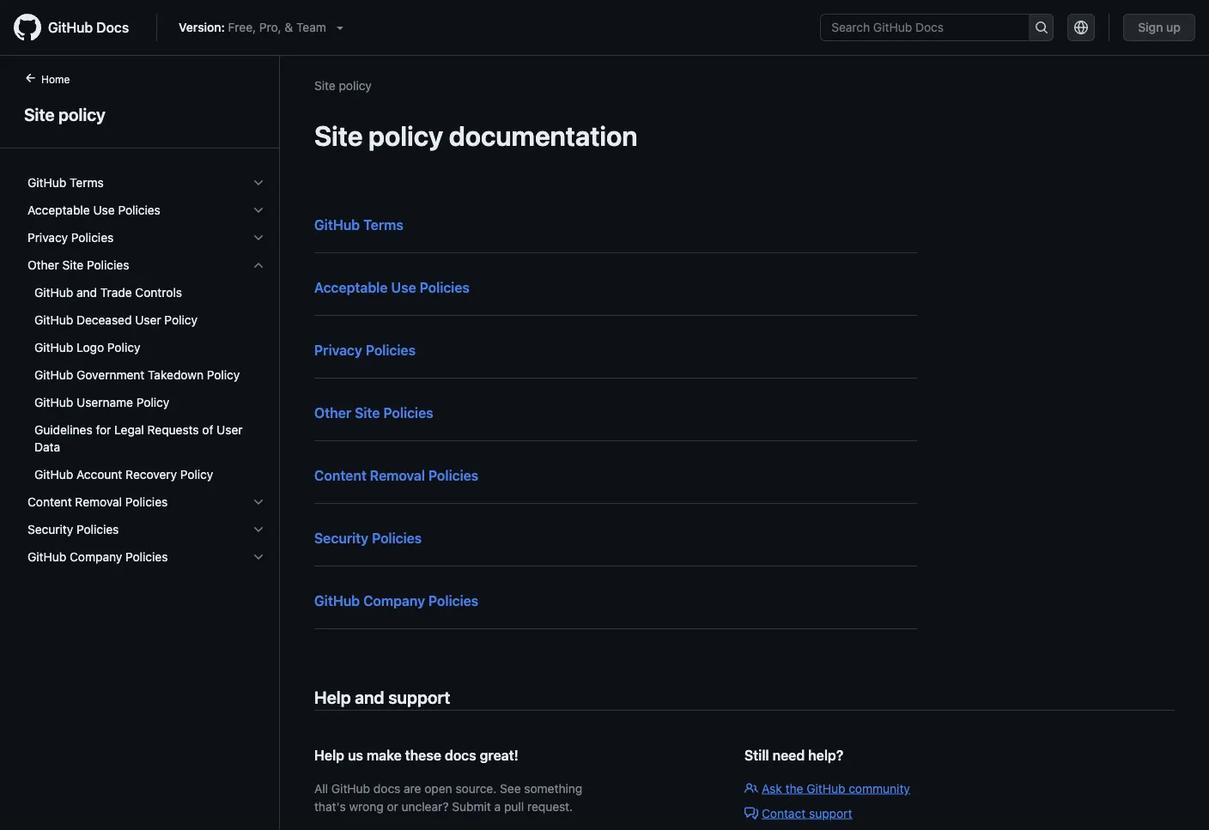Task type: vqa. For each thing, say whether or not it's contained in the screenshot.
GitHub Account Recovery Policy LINK
yes



Task type: locate. For each thing, give the bounding box(es) containing it.
github company policies inside dropdown button
[[27, 550, 168, 564]]

make
[[367, 748, 402, 764]]

other inside other site policies dropdown button
[[27, 258, 59, 272]]

site policy link
[[314, 78, 372, 92], [21, 101, 259, 127]]

sc 9kayk9 0 image inside security policies dropdown button
[[252, 523, 265, 537]]

github deceased user policy
[[34, 313, 197, 327]]

removal inside dropdown button
[[75, 495, 122, 509]]

us
[[348, 748, 363, 764]]

1 horizontal spatial content
[[314, 468, 367, 484]]

0 vertical spatial docs
[[445, 748, 476, 764]]

0 vertical spatial sc 9kayk9 0 image
[[252, 176, 265, 190]]

policies
[[118, 203, 160, 217], [71, 231, 114, 245], [87, 258, 129, 272], [420, 280, 470, 296], [366, 342, 416, 359], [383, 405, 433, 421], [429, 468, 479, 484], [125, 495, 168, 509], [76, 523, 119, 537], [372, 530, 422, 547], [125, 550, 168, 564], [429, 593, 479, 609]]

1 vertical spatial company
[[363, 593, 425, 609]]

and left trade
[[76, 286, 97, 300]]

1 horizontal spatial other site policies
[[314, 405, 433, 421]]

0 vertical spatial github terms
[[27, 176, 104, 190]]

security up github company policies link
[[314, 530, 369, 547]]

all
[[314, 782, 328, 796]]

acceptable
[[27, 203, 90, 217], [314, 280, 388, 296]]

open
[[425, 782, 452, 796]]

site policy
[[314, 78, 372, 92], [24, 104, 106, 124]]

0 vertical spatial terms
[[70, 176, 104, 190]]

sc 9kayk9 0 image inside github company policies dropdown button
[[252, 551, 265, 564]]

1 horizontal spatial removal
[[370, 468, 425, 484]]

support up 'help us make these docs great!'
[[388, 687, 450, 707]]

0 vertical spatial acceptable use policies
[[27, 203, 160, 217]]

github
[[48, 19, 93, 36], [27, 176, 66, 190], [314, 217, 360, 233], [34, 286, 73, 300], [34, 313, 73, 327], [34, 341, 73, 355], [34, 368, 73, 382], [34, 395, 73, 410], [34, 468, 73, 482], [27, 550, 66, 564], [314, 593, 360, 609], [331, 782, 370, 796], [807, 782, 845, 796]]

1 vertical spatial help
[[314, 748, 344, 764]]

0 vertical spatial and
[[76, 286, 97, 300]]

1 vertical spatial privacy policies
[[314, 342, 416, 359]]

0 vertical spatial privacy
[[27, 231, 68, 245]]

github company policies
[[27, 550, 168, 564], [314, 593, 479, 609]]

1 vertical spatial other
[[314, 405, 351, 421]]

2 sc 9kayk9 0 image from the top
[[252, 523, 265, 537]]

2 help from the top
[[314, 748, 344, 764]]

0 horizontal spatial other
[[27, 258, 59, 272]]

1 vertical spatial site policy link
[[21, 101, 259, 127]]

1 vertical spatial github terms
[[314, 217, 404, 233]]

terms up acceptable use policies dropdown button
[[70, 176, 104, 190]]

contact support
[[762, 806, 852, 821]]

0 vertical spatial privacy policies
[[27, 231, 114, 245]]

and for github
[[76, 286, 97, 300]]

other down "privacy policies" link
[[314, 405, 351, 421]]

privacy policies up github and trade controls
[[27, 231, 114, 245]]

contact
[[762, 806, 806, 821]]

up
[[1166, 20, 1181, 34]]

1 vertical spatial sc 9kayk9 0 image
[[252, 523, 265, 537]]

0 horizontal spatial company
[[70, 550, 122, 564]]

security
[[27, 523, 73, 537], [314, 530, 369, 547]]

sc 9kayk9 0 image inside content removal policies dropdown button
[[252, 496, 265, 509]]

site policy down the triangle down image
[[314, 78, 372, 92]]

0 vertical spatial help
[[314, 687, 351, 707]]

1 vertical spatial github company policies
[[314, 593, 479, 609]]

docs
[[96, 19, 129, 36]]

1 other site policies element from the top
[[14, 252, 279, 489]]

0 horizontal spatial content removal policies
[[27, 495, 168, 509]]

user right of
[[217, 423, 243, 437]]

and up us
[[355, 687, 384, 707]]

security down data
[[27, 523, 73, 537]]

&
[[285, 20, 293, 34]]

site policy link down the triangle down image
[[314, 78, 372, 92]]

docs up source.
[[445, 748, 476, 764]]

removal down account
[[75, 495, 122, 509]]

0 vertical spatial company
[[70, 550, 122, 564]]

ask the github community
[[762, 782, 910, 796]]

sc 9kayk9 0 image inside other site policies dropdown button
[[252, 259, 265, 272]]

0 vertical spatial removal
[[370, 468, 425, 484]]

1 horizontal spatial and
[[355, 687, 384, 707]]

company down security policies link
[[363, 593, 425, 609]]

ask
[[762, 782, 782, 796]]

1 vertical spatial site policy
[[24, 104, 106, 124]]

0 horizontal spatial acceptable use policies
[[27, 203, 160, 217]]

user down github and trade controls link
[[135, 313, 161, 327]]

0 horizontal spatial content
[[27, 495, 72, 509]]

1 horizontal spatial github company policies
[[314, 593, 479, 609]]

removal down other site policies link
[[370, 468, 425, 484]]

github inside all github docs are open source. see something that's wrong or unclear? submit a pull request.
[[331, 782, 370, 796]]

help up us
[[314, 687, 351, 707]]

github terms link
[[314, 217, 404, 233]]

0 horizontal spatial other site policies
[[27, 258, 129, 272]]

or
[[387, 800, 398, 814]]

github terms up acceptable use policies dropdown button
[[27, 176, 104, 190]]

other site policies down "privacy policies" link
[[314, 405, 433, 421]]

security policies button
[[21, 516, 272, 544]]

privacy policies
[[27, 231, 114, 245], [314, 342, 416, 359]]

1 horizontal spatial other
[[314, 405, 351, 421]]

other site policies up github and trade controls
[[27, 258, 129, 272]]

site
[[314, 78, 336, 92], [24, 104, 55, 124], [314, 119, 363, 152], [62, 258, 84, 272], [355, 405, 380, 421]]

controls
[[135, 286, 182, 300]]

1 horizontal spatial company
[[363, 593, 425, 609]]

recovery
[[126, 468, 177, 482]]

github company policies down security policies link
[[314, 593, 479, 609]]

None search field
[[820, 14, 1054, 41]]

content removal policies link
[[314, 468, 479, 484]]

other up github and trade controls
[[27, 258, 59, 272]]

0 horizontal spatial site policy link
[[21, 101, 259, 127]]

site policy down home link
[[24, 104, 106, 124]]

0 horizontal spatial github terms
[[27, 176, 104, 190]]

1 sc 9kayk9 0 image from the top
[[252, 176, 265, 190]]

company inside dropdown button
[[70, 550, 122, 564]]

github company policies link
[[314, 593, 479, 609]]

0 vertical spatial other
[[27, 258, 59, 272]]

site inside dropdown button
[[62, 258, 84, 272]]

0 horizontal spatial security
[[27, 523, 73, 537]]

a
[[494, 800, 501, 814]]

1 vertical spatial privacy
[[314, 342, 362, 359]]

team
[[296, 20, 326, 34]]

still need help?
[[745, 748, 843, 764]]

terms up acceptable use policies link on the left top of the page
[[363, 217, 404, 233]]

and inside other site policies element
[[76, 286, 97, 300]]

content
[[314, 468, 367, 484], [27, 495, 72, 509]]

policy
[[164, 313, 197, 327], [107, 341, 140, 355], [207, 368, 240, 382], [136, 395, 169, 410], [180, 468, 213, 482]]

github account recovery policy link
[[21, 461, 272, 489]]

0 horizontal spatial and
[[76, 286, 97, 300]]

privacy up github and trade controls
[[27, 231, 68, 245]]

0 horizontal spatial privacy policies
[[27, 231, 114, 245]]

1 horizontal spatial privacy
[[314, 342, 362, 359]]

company
[[70, 550, 122, 564], [363, 593, 425, 609]]

documentation
[[449, 119, 638, 152]]

free,
[[228, 20, 256, 34]]

1 sc 9kayk9 0 image from the top
[[252, 204, 265, 217]]

1 horizontal spatial support
[[809, 806, 852, 821]]

request.
[[527, 800, 573, 814]]

github company policies down security policies dropdown button
[[27, 550, 168, 564]]

content removal policies down account
[[27, 495, 168, 509]]

sc 9kayk9 0 image inside acceptable use policies dropdown button
[[252, 204, 265, 217]]

3 sc 9kayk9 0 image from the top
[[252, 259, 265, 272]]

help
[[314, 687, 351, 707], [314, 748, 344, 764]]

user inside guidelines for legal requests of user data
[[217, 423, 243, 437]]

search image
[[1035, 21, 1048, 34]]

2 vertical spatial sc 9kayk9 0 image
[[252, 551, 265, 564]]

sc 9kayk9 0 image
[[252, 204, 265, 217], [252, 231, 265, 245], [252, 259, 265, 272], [252, 496, 265, 509]]

privacy policies link
[[314, 342, 416, 359]]

version: free, pro, & team
[[179, 20, 326, 34]]

0 horizontal spatial security policies
[[27, 523, 119, 537]]

security policies down account
[[27, 523, 119, 537]]

0 horizontal spatial privacy
[[27, 231, 68, 245]]

submit
[[452, 800, 491, 814]]

0 vertical spatial content removal policies
[[314, 468, 479, 484]]

use
[[93, 203, 115, 217], [391, 280, 416, 296]]

policy for takedown
[[207, 368, 240, 382]]

0 vertical spatial github company policies
[[27, 550, 168, 564]]

2 sc 9kayk9 0 image from the top
[[252, 231, 265, 245]]

github terms button
[[21, 169, 272, 197]]

security policies up github company policies link
[[314, 530, 422, 547]]

use up "privacy policies" link
[[391, 280, 416, 296]]

support
[[388, 687, 450, 707], [809, 806, 852, 821]]

1 vertical spatial use
[[391, 280, 416, 296]]

1 vertical spatial acceptable
[[314, 280, 388, 296]]

1 vertical spatial content
[[27, 495, 72, 509]]

sign up link
[[1124, 14, 1195, 41]]

company down security policies dropdown button
[[70, 550, 122, 564]]

0 horizontal spatial docs
[[373, 782, 400, 796]]

policy down the github deceased user policy
[[107, 341, 140, 355]]

0 vertical spatial other site policies
[[27, 258, 129, 272]]

help us make these docs great!
[[314, 748, 518, 764]]

other site policies element
[[14, 252, 279, 489], [14, 279, 279, 489]]

acceptable use policies down github terms dropdown button
[[27, 203, 160, 217]]

1 horizontal spatial site policy link
[[314, 78, 372, 92]]

0 horizontal spatial terms
[[70, 176, 104, 190]]

support down ask the github community link
[[809, 806, 852, 821]]

sign
[[1138, 20, 1163, 34]]

1 horizontal spatial user
[[217, 423, 243, 437]]

policy down controls
[[164, 313, 197, 327]]

1 vertical spatial removal
[[75, 495, 122, 509]]

0 vertical spatial content
[[314, 468, 367, 484]]

0 horizontal spatial user
[[135, 313, 161, 327]]

1 vertical spatial user
[[217, 423, 243, 437]]

terms inside dropdown button
[[70, 176, 104, 190]]

0 horizontal spatial github company policies
[[27, 550, 168, 564]]

0 vertical spatial support
[[388, 687, 450, 707]]

sc 9kayk9 0 image for security policies
[[252, 523, 265, 537]]

3 sc 9kayk9 0 image from the top
[[252, 551, 265, 564]]

1 help from the top
[[314, 687, 351, 707]]

github deceased user policy link
[[21, 307, 272, 334]]

1 vertical spatial and
[[355, 687, 384, 707]]

github and trade controls link
[[21, 279, 272, 307]]

privacy
[[27, 231, 68, 245], [314, 342, 362, 359]]

of
[[202, 423, 213, 437]]

use inside acceptable use policies dropdown button
[[93, 203, 115, 217]]

1 vertical spatial terms
[[363, 217, 404, 233]]

1 horizontal spatial docs
[[445, 748, 476, 764]]

4 sc 9kayk9 0 image from the top
[[252, 496, 265, 509]]

sc 9kayk9 0 image inside privacy policies dropdown button
[[252, 231, 265, 245]]

site policy documentation
[[314, 119, 638, 152]]

policy right recovery
[[180, 468, 213, 482]]

requests
[[147, 423, 199, 437]]

other
[[27, 258, 59, 272], [314, 405, 351, 421]]

0 vertical spatial acceptable
[[27, 203, 90, 217]]

guidelines
[[34, 423, 92, 437]]

1 horizontal spatial acceptable use policies
[[314, 280, 470, 296]]

something
[[524, 782, 582, 796]]

policy for user
[[164, 313, 197, 327]]

1 horizontal spatial site policy
[[314, 78, 372, 92]]

0 horizontal spatial removal
[[75, 495, 122, 509]]

0 vertical spatial use
[[93, 203, 115, 217]]

content down data
[[27, 495, 72, 509]]

1 horizontal spatial content removal policies
[[314, 468, 479, 484]]

acceptable use policies link
[[314, 280, 470, 296]]

0 vertical spatial site policy
[[314, 78, 372, 92]]

sc 9kayk9 0 image for acceptable use policies
[[252, 204, 265, 217]]

policy
[[339, 78, 372, 92], [58, 104, 106, 124], [369, 119, 443, 152]]

data
[[34, 440, 60, 454]]

use down github terms dropdown button
[[93, 203, 115, 217]]

policy right takedown
[[207, 368, 240, 382]]

help left us
[[314, 748, 344, 764]]

acceptable use policies up "privacy policies" link
[[314, 280, 470, 296]]

content removal policies down other site policies link
[[314, 468, 479, 484]]

content up security policies link
[[314, 468, 367, 484]]

1 vertical spatial docs
[[373, 782, 400, 796]]

0 horizontal spatial acceptable
[[27, 203, 90, 217]]

site policy link up github terms dropdown button
[[21, 101, 259, 127]]

0 horizontal spatial use
[[93, 203, 115, 217]]

are
[[404, 782, 421, 796]]

sc 9kayk9 0 image for content removal policies
[[252, 496, 265, 509]]

acceptable use policies
[[27, 203, 160, 217], [314, 280, 470, 296]]

2 other site policies element from the top
[[14, 279, 279, 489]]

great!
[[480, 748, 518, 764]]

github terms up acceptable use policies link on the left top of the page
[[314, 217, 404, 233]]

security policies
[[27, 523, 119, 537], [314, 530, 422, 547]]

guidelines for legal requests of user data link
[[21, 417, 272, 461]]

pull
[[504, 800, 524, 814]]

still
[[745, 748, 769, 764]]

sc 9kayk9 0 image inside github terms dropdown button
[[252, 176, 265, 190]]

other site policies
[[27, 258, 129, 272], [314, 405, 433, 421]]

privacy policies up other site policies link
[[314, 342, 416, 359]]

docs up or
[[373, 782, 400, 796]]

sc 9kayk9 0 image
[[252, 176, 265, 190], [252, 523, 265, 537], [252, 551, 265, 564]]

privacy up other site policies link
[[314, 342, 362, 359]]

github account recovery policy
[[34, 468, 213, 482]]

1 vertical spatial acceptable use policies
[[314, 280, 470, 296]]

github and trade controls
[[34, 286, 182, 300]]

terms
[[70, 176, 104, 190], [363, 217, 404, 233]]

and
[[76, 286, 97, 300], [355, 687, 384, 707]]

1 vertical spatial content removal policies
[[27, 495, 168, 509]]



Task type: describe. For each thing, give the bounding box(es) containing it.
security policies inside dropdown button
[[27, 523, 119, 537]]

policy down github government takedown policy link
[[136, 395, 169, 410]]

0 horizontal spatial site policy
[[24, 104, 106, 124]]

that's
[[314, 800, 346, 814]]

docs inside all github docs are open source. see something that's wrong or unclear? submit a pull request.
[[373, 782, 400, 796]]

1 horizontal spatial github terms
[[314, 217, 404, 233]]

help and support
[[314, 687, 450, 707]]

all github docs are open source. see something that's wrong or unclear? submit a pull request.
[[314, 782, 582, 814]]

github logo policy link
[[21, 334, 272, 362]]

github company policies button
[[21, 544, 272, 571]]

acceptable use policies inside dropdown button
[[27, 203, 160, 217]]

1 horizontal spatial security
[[314, 530, 369, 547]]

content removal policies inside content removal policies dropdown button
[[27, 495, 168, 509]]

1 horizontal spatial security policies
[[314, 530, 422, 547]]

community
[[849, 782, 910, 796]]

content removal policies button
[[21, 489, 272, 516]]

help for help and support
[[314, 687, 351, 707]]

privacy policies inside dropdown button
[[27, 231, 114, 245]]

government
[[76, 368, 145, 382]]

see
[[500, 782, 521, 796]]

guidelines for legal requests of user data
[[34, 423, 243, 454]]

sc 9kayk9 0 image for github terms
[[252, 176, 265, 190]]

sc 9kayk9 0 image for other site policies
[[252, 259, 265, 272]]

acceptable use policies button
[[21, 197, 272, 224]]

github username policy
[[34, 395, 169, 410]]

sc 9kayk9 0 image for privacy policies
[[252, 231, 265, 245]]

security policies link
[[314, 530, 422, 547]]

0 vertical spatial site policy link
[[314, 78, 372, 92]]

other site policies element containing other site policies
[[14, 252, 279, 489]]

site policy element
[[0, 70, 280, 829]]

github terms inside dropdown button
[[27, 176, 104, 190]]

wrong
[[349, 800, 384, 814]]

pro,
[[259, 20, 281, 34]]

privacy policies button
[[21, 224, 272, 252]]

help for help us make these docs great!
[[314, 748, 344, 764]]

these
[[405, 748, 441, 764]]

version:
[[179, 20, 225, 34]]

for
[[96, 423, 111, 437]]

select language: current language is english image
[[1075, 21, 1088, 34]]

1 horizontal spatial privacy policies
[[314, 342, 416, 359]]

source.
[[456, 782, 497, 796]]

github government takedown policy link
[[21, 362, 272, 389]]

deceased
[[76, 313, 132, 327]]

help?
[[808, 748, 843, 764]]

username
[[76, 395, 133, 410]]

and for help
[[355, 687, 384, 707]]

1 horizontal spatial use
[[391, 280, 416, 296]]

policy for recovery
[[180, 468, 213, 482]]

logo
[[76, 341, 104, 355]]

account
[[76, 468, 122, 482]]

github docs
[[48, 19, 129, 36]]

need
[[773, 748, 805, 764]]

unclear?
[[402, 800, 449, 814]]

github username policy link
[[21, 389, 272, 417]]

home
[[41, 73, 70, 85]]

0 horizontal spatial support
[[388, 687, 450, 707]]

1 horizontal spatial acceptable
[[314, 280, 388, 296]]

sign up
[[1138, 20, 1181, 34]]

1 vertical spatial support
[[809, 806, 852, 821]]

takedown
[[148, 368, 204, 382]]

Search GitHub Docs search field
[[821, 15, 1029, 40]]

security inside dropdown button
[[27, 523, 73, 537]]

contact support link
[[745, 806, 852, 821]]

other site policies link
[[314, 405, 433, 421]]

github docs link
[[14, 14, 143, 41]]

1 vertical spatial other site policies
[[314, 405, 433, 421]]

1 horizontal spatial terms
[[363, 217, 404, 233]]

legal
[[114, 423, 144, 437]]

home link
[[17, 71, 97, 88]]

ask the github community link
[[745, 782, 910, 796]]

github logo policy
[[34, 341, 140, 355]]

github government takedown policy
[[34, 368, 240, 382]]

0 vertical spatial user
[[135, 313, 161, 327]]

other site policies inside dropdown button
[[27, 258, 129, 272]]

sc 9kayk9 0 image for github company policies
[[252, 551, 265, 564]]

the
[[785, 782, 803, 796]]

trade
[[100, 286, 132, 300]]

privacy inside dropdown button
[[27, 231, 68, 245]]

other site policies button
[[21, 252, 272, 279]]

content inside dropdown button
[[27, 495, 72, 509]]

acceptable inside dropdown button
[[27, 203, 90, 217]]

triangle down image
[[333, 21, 347, 34]]

other site policies element containing github and trade controls
[[14, 279, 279, 489]]



